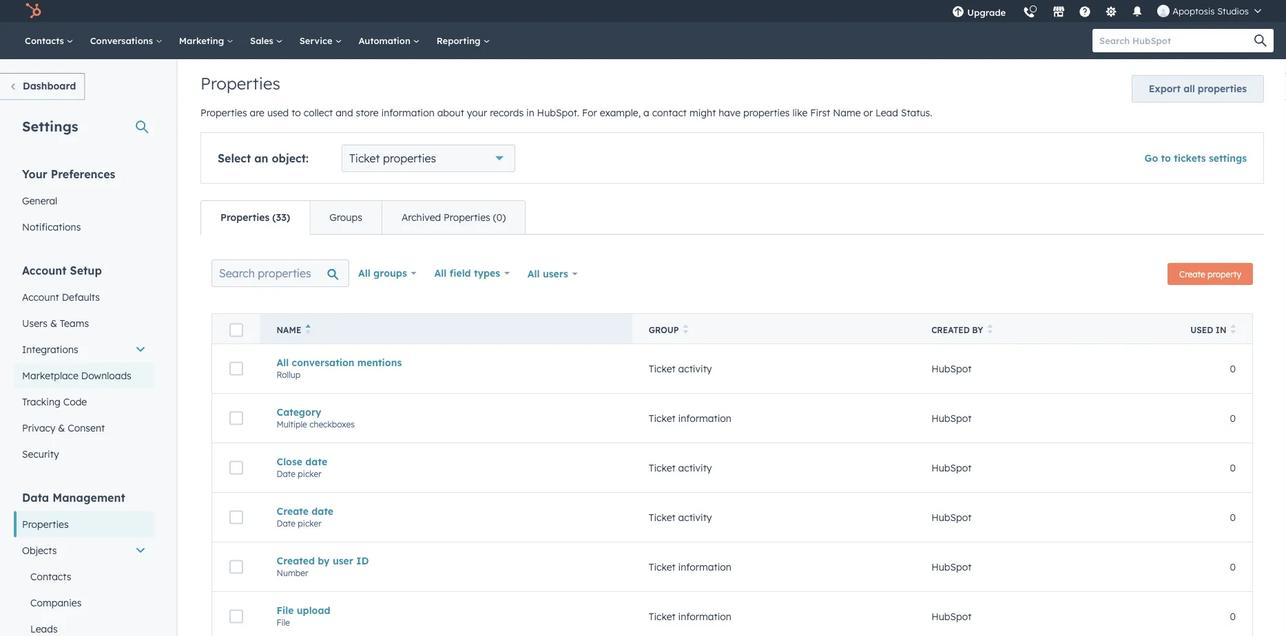 Task type: locate. For each thing, give the bounding box(es) containing it.
press to sort. image
[[683, 325, 689, 334], [988, 325, 993, 334], [1231, 325, 1236, 334]]

1 vertical spatial date
[[277, 519, 296, 529]]

records
[[490, 107, 524, 119]]

account
[[22, 264, 67, 277], [22, 291, 59, 303]]

date down "close"
[[277, 469, 296, 480]]

1 vertical spatial ticket activity
[[649, 462, 712, 474]]

2 0 from the top
[[1231, 413, 1236, 425]]

1 horizontal spatial created
[[932, 325, 970, 336]]

1 horizontal spatial create
[[1180, 269, 1206, 279]]

created inside the created by user id number
[[277, 555, 315, 567]]

1 horizontal spatial press to sort. element
[[988, 325, 993, 336]]

object:
[[272, 152, 309, 165]]

export
[[1150, 83, 1181, 95]]

contacts link down hubspot link
[[17, 22, 82, 59]]

2 date from the top
[[277, 519, 296, 529]]

create date button
[[277, 506, 616, 518]]

properties up the objects
[[22, 519, 69, 531]]

create down "close date date picker"
[[277, 506, 309, 518]]

2 vertical spatial ticket information
[[649, 611, 732, 623]]

properties left are
[[201, 107, 247, 119]]

press to sort. image right group
[[683, 325, 689, 334]]

all
[[358, 267, 371, 279], [435, 267, 447, 279], [528, 268, 540, 280], [277, 357, 289, 369]]

0 horizontal spatial by
[[318, 555, 330, 567]]

picker inside "close date date picker"
[[298, 469, 322, 480]]

hubspot for created by user id
[[932, 562, 972, 574]]

0 vertical spatial properties
[[1198, 83, 1247, 95]]

date down "close date date picker"
[[312, 506, 334, 518]]

&
[[50, 317, 57, 329], [58, 422, 65, 434]]

1 vertical spatial contacts link
[[14, 564, 154, 590]]

ticket information for file upload
[[649, 611, 732, 623]]

teams
[[60, 317, 89, 329]]

3 ticket information from the top
[[649, 611, 732, 623]]

menu
[[944, 0, 1270, 27]]

account for account setup
[[22, 264, 67, 277]]

account setup element
[[14, 263, 154, 468]]

1 vertical spatial created
[[277, 555, 315, 567]]

hubspot for file upload
[[932, 611, 972, 623]]

tab panel containing all groups
[[201, 234, 1265, 637]]

2 vertical spatial properties
[[383, 152, 436, 165]]

date inside create date date picker
[[312, 506, 334, 518]]

2 press to sort. image from the left
[[988, 325, 993, 334]]

all groups button
[[349, 260, 426, 287]]

date
[[277, 469, 296, 480], [277, 519, 296, 529]]

used
[[267, 107, 289, 119]]

ticket for create date
[[649, 512, 676, 524]]

1 horizontal spatial &
[[58, 422, 65, 434]]

1 horizontal spatial to
[[1162, 152, 1172, 164]]

account up account defaults at the top
[[22, 264, 67, 277]]

date
[[305, 456, 327, 468], [312, 506, 334, 518]]

contacts link
[[17, 22, 82, 59], [14, 564, 154, 590]]

0 vertical spatial ticket activity
[[649, 363, 712, 375]]

name
[[833, 107, 861, 119], [277, 325, 301, 336]]

hubspot
[[932, 363, 972, 375], [932, 413, 972, 425], [932, 462, 972, 474], [932, 512, 972, 524], [932, 562, 972, 574], [932, 611, 972, 623]]

marketplace downloads link
[[14, 363, 154, 389]]

0 vertical spatial picker
[[298, 469, 322, 480]]

1 date from the top
[[277, 469, 296, 480]]

information for file upload
[[679, 611, 732, 623]]

name button
[[260, 314, 633, 344]]

export all properties
[[1150, 83, 1247, 95]]

your
[[467, 107, 487, 119]]

automation link
[[350, 22, 429, 59]]

press to sort. image right created by
[[988, 325, 993, 334]]

1 horizontal spatial press to sort. image
[[988, 325, 993, 334]]

all up rollup on the bottom
[[277, 357, 289, 369]]

2 ticket activity from the top
[[649, 462, 712, 474]]

press to sort. image inside group button
[[683, 325, 689, 334]]

management
[[53, 491, 125, 505]]

1 vertical spatial picker
[[298, 519, 322, 529]]

date for create
[[277, 519, 296, 529]]

all left groups
[[358, 267, 371, 279]]

2 activity from the top
[[679, 462, 712, 474]]

user
[[333, 555, 354, 567]]

date right "close"
[[305, 456, 327, 468]]

archived properties (0) link
[[382, 201, 525, 234]]

contacts link for conversations link
[[17, 22, 82, 59]]

privacy
[[22, 422, 55, 434]]

5 0 from the top
[[1231, 562, 1236, 574]]

2 vertical spatial ticket activity
[[649, 512, 712, 524]]

press to sort. element right created by
[[988, 325, 993, 336]]

0 for create date
[[1231, 512, 1236, 524]]

6 hubspot from the top
[[932, 611, 972, 623]]

0 vertical spatial by
[[973, 325, 984, 336]]

ticket for category
[[649, 413, 676, 425]]

1 vertical spatial date
[[312, 506, 334, 518]]

by inside the created by user id number
[[318, 555, 330, 567]]

0 for created by user id
[[1231, 562, 1236, 574]]

2 vertical spatial activity
[[679, 512, 712, 524]]

press to sort. element inside group button
[[683, 325, 689, 336]]

3 activity from the top
[[679, 512, 712, 524]]

information
[[381, 107, 435, 119], [679, 413, 732, 425], [679, 562, 732, 574], [679, 611, 732, 623]]

marketing link
[[171, 22, 242, 59]]

2 press to sort. element from the left
[[988, 325, 993, 336]]

1 ticket activity from the top
[[649, 363, 712, 375]]

date inside "close date date picker"
[[305, 456, 327, 468]]

press to sort. element right in
[[1231, 325, 1236, 336]]

Search search field
[[212, 260, 349, 287]]

0 vertical spatial to
[[292, 107, 301, 119]]

1 vertical spatial contacts
[[30, 571, 71, 583]]

press to sort. element for used in
[[1231, 325, 1236, 336]]

properties right all
[[1198, 83, 1247, 95]]

groups
[[330, 212, 362, 224]]

tara schultz image
[[1158, 5, 1170, 17]]

press to sort. element inside used in button
[[1231, 325, 1236, 336]]

properties left "(33)"
[[221, 212, 270, 224]]

all left field
[[435, 267, 447, 279]]

6 0 from the top
[[1231, 611, 1236, 623]]

0 horizontal spatial create
[[277, 506, 309, 518]]

0 horizontal spatial press to sort. image
[[683, 325, 689, 334]]

calling icon image
[[1024, 7, 1036, 19]]

1 hubspot from the top
[[932, 363, 972, 375]]

contacts link up companies
[[14, 564, 154, 590]]

created inside button
[[932, 325, 970, 336]]

properties (33) link
[[201, 201, 310, 234]]

picker down "close"
[[298, 469, 322, 480]]

3 hubspot from the top
[[932, 462, 972, 474]]

create inside create date date picker
[[277, 506, 309, 518]]

2 picker from the top
[[298, 519, 322, 529]]

date inside create date date picker
[[277, 519, 296, 529]]

notifications button
[[1126, 0, 1150, 22]]

account up users
[[22, 291, 59, 303]]

file down number
[[277, 618, 290, 628]]

leads link
[[14, 616, 154, 637]]

1 vertical spatial create
[[277, 506, 309, 518]]

properties inside button
[[1198, 83, 1247, 95]]

notifications image
[[1132, 6, 1144, 19]]

your preferences
[[22, 167, 115, 181]]

3 press to sort. image from the left
[[1231, 325, 1236, 334]]

date inside "close date date picker"
[[277, 469, 296, 480]]

0 for all conversation mentions
[[1231, 363, 1236, 375]]

archived properties (0)
[[402, 212, 506, 224]]

data management
[[22, 491, 125, 505]]

2 hubspot from the top
[[932, 413, 972, 425]]

0
[[1231, 363, 1236, 375], [1231, 413, 1236, 425], [1231, 462, 1236, 474], [1231, 512, 1236, 524], [1231, 562, 1236, 574], [1231, 611, 1236, 623]]

date up number
[[277, 519, 296, 529]]

1 vertical spatial account
[[22, 291, 59, 303]]

3 press to sort. element from the left
[[1231, 325, 1236, 336]]

name left or
[[833, 107, 861, 119]]

0 horizontal spatial press to sort. element
[[683, 325, 689, 336]]

2 file from the top
[[277, 618, 290, 628]]

1 vertical spatial activity
[[679, 462, 712, 474]]

objects button
[[14, 538, 154, 564]]

1 vertical spatial name
[[277, 325, 301, 336]]

conversations
[[90, 35, 156, 46]]

properties are used to collect and store information about your records in hubspot. for example, a contact might have properties like first name or lead status.
[[201, 107, 933, 119]]

ticket activity for all conversation mentions
[[649, 363, 712, 375]]

1 picker from the top
[[298, 469, 322, 480]]

created for created by user id number
[[277, 555, 315, 567]]

calling icon button
[[1018, 1, 1042, 22]]

4 0 from the top
[[1231, 512, 1236, 524]]

all left "users" on the left
[[528, 268, 540, 280]]

0 vertical spatial account
[[22, 264, 67, 277]]

by inside button
[[973, 325, 984, 336]]

group
[[649, 325, 679, 336]]

account setup
[[22, 264, 102, 277]]

file left upload
[[277, 605, 294, 617]]

created by button
[[915, 314, 1171, 344]]

security link
[[14, 441, 154, 468]]

0 vertical spatial create
[[1180, 269, 1206, 279]]

1 vertical spatial ticket information
[[649, 562, 732, 574]]

2 ticket information from the top
[[649, 562, 732, 574]]

4 hubspot from the top
[[932, 512, 972, 524]]

1 vertical spatial file
[[277, 618, 290, 628]]

0 horizontal spatial properties
[[383, 152, 436, 165]]

0 vertical spatial created
[[932, 325, 970, 336]]

0 horizontal spatial to
[[292, 107, 301, 119]]

create inside button
[[1180, 269, 1206, 279]]

help image
[[1079, 6, 1092, 19]]

0 horizontal spatial &
[[50, 317, 57, 329]]

tickets
[[1175, 152, 1207, 164]]

0 vertical spatial activity
[[679, 363, 712, 375]]

properties up archived
[[383, 152, 436, 165]]

3 0 from the top
[[1231, 462, 1236, 474]]

picker
[[298, 469, 322, 480], [298, 519, 322, 529]]

by for created by
[[973, 325, 984, 336]]

0 horizontal spatial created
[[277, 555, 315, 567]]

ticket properties button
[[342, 145, 516, 172]]

all
[[1184, 83, 1196, 95]]

0 for category
[[1231, 413, 1236, 425]]

1 vertical spatial by
[[318, 555, 330, 567]]

0 vertical spatial date
[[277, 469, 296, 480]]

properties
[[1198, 83, 1247, 95], [744, 107, 790, 119], [383, 152, 436, 165]]

go to tickets settings button
[[1145, 152, 1247, 164]]

0 vertical spatial date
[[305, 456, 327, 468]]

picker inside create date date picker
[[298, 519, 322, 529]]

contacts up companies
[[30, 571, 71, 583]]

service
[[300, 35, 335, 46]]

press to sort. image inside used in button
[[1231, 325, 1236, 334]]

(0)
[[493, 212, 506, 224]]

hubspot for all conversation mentions
[[932, 363, 972, 375]]

press to sort. element inside created by button
[[988, 325, 993, 336]]

1 press to sort. image from the left
[[683, 325, 689, 334]]

1 0 from the top
[[1231, 363, 1236, 375]]

1 ticket information from the top
[[649, 413, 732, 425]]

to right go
[[1162, 152, 1172, 164]]

press to sort. image right in
[[1231, 325, 1236, 334]]

contacts down hubspot link
[[25, 35, 67, 46]]

press to sort. image inside created by button
[[988, 325, 993, 334]]

ticket for created by user id
[[649, 562, 676, 574]]

by for created by user id number
[[318, 555, 330, 567]]

0 vertical spatial contacts link
[[17, 22, 82, 59]]

3 ticket activity from the top
[[649, 512, 712, 524]]

objects
[[22, 545, 57, 557]]

tab panel
[[201, 234, 1265, 637]]

5 hubspot from the top
[[932, 562, 972, 574]]

general
[[22, 195, 57, 207]]

code
[[63, 396, 87, 408]]

create left property
[[1180, 269, 1206, 279]]

& right privacy
[[58, 422, 65, 434]]

2 horizontal spatial properties
[[1198, 83, 1247, 95]]

1 account from the top
[[22, 264, 67, 277]]

downloads
[[81, 370, 132, 382]]

hubspot image
[[25, 3, 41, 19]]

1 vertical spatial &
[[58, 422, 65, 434]]

2 horizontal spatial press to sort. image
[[1231, 325, 1236, 334]]

to
[[292, 107, 301, 119], [1162, 152, 1172, 164]]

all users
[[528, 268, 568, 280]]

date for close
[[277, 469, 296, 480]]

picker up the created by user id number
[[298, 519, 322, 529]]

apoptosis
[[1173, 5, 1215, 17]]

defaults
[[62, 291, 100, 303]]

properties link
[[14, 512, 154, 538]]

& for users
[[50, 317, 57, 329]]

all groups
[[358, 267, 407, 279]]

account for account defaults
[[22, 291, 59, 303]]

category
[[277, 406, 322, 419]]

tab list
[[201, 201, 526, 235]]

press to sort. element right group
[[683, 325, 689, 336]]

& right users
[[50, 317, 57, 329]]

0 vertical spatial file
[[277, 605, 294, 617]]

press to sort. element
[[683, 325, 689, 336], [988, 325, 993, 336], [1231, 325, 1236, 336]]

field
[[450, 267, 471, 279]]

create
[[1180, 269, 1206, 279], [277, 506, 309, 518]]

information for created by user id
[[679, 562, 732, 574]]

1 horizontal spatial by
[[973, 325, 984, 336]]

store
[[356, 107, 379, 119]]

2 account from the top
[[22, 291, 59, 303]]

name left ascending sort. press to sort descending. element on the bottom
[[277, 325, 301, 336]]

to right used at top left
[[292, 107, 301, 119]]

all inside the all conversation mentions rollup
[[277, 357, 289, 369]]

created by
[[932, 325, 984, 336]]

press to sort. element for created by
[[988, 325, 993, 336]]

properties left (0)
[[444, 212, 491, 224]]

0 vertical spatial &
[[50, 317, 57, 329]]

export all properties button
[[1132, 75, 1265, 103]]

1 press to sort. element from the left
[[683, 325, 689, 336]]

1 activity from the top
[[679, 363, 712, 375]]

ticket activity for create date
[[649, 512, 712, 524]]

2 horizontal spatial press to sort. element
[[1231, 325, 1236, 336]]

status.
[[901, 107, 933, 119]]

activity for create date
[[679, 512, 712, 524]]

0 horizontal spatial name
[[277, 325, 301, 336]]

privacy & consent
[[22, 422, 105, 434]]

sales
[[250, 35, 276, 46]]

1 vertical spatial to
[[1162, 152, 1172, 164]]

marketplaces button
[[1045, 0, 1074, 22]]

0 vertical spatial name
[[833, 107, 861, 119]]

properties left like
[[744, 107, 790, 119]]

checkboxes
[[310, 420, 355, 430]]

1 vertical spatial properties
[[744, 107, 790, 119]]

ticket for close date
[[649, 462, 676, 474]]

hubspot for create date
[[932, 512, 972, 524]]

0 vertical spatial ticket information
[[649, 413, 732, 425]]

ticket information for category
[[649, 413, 732, 425]]



Task type: describe. For each thing, give the bounding box(es) containing it.
0 for close date
[[1231, 462, 1236, 474]]

group button
[[633, 314, 915, 344]]

sales link
[[242, 22, 291, 59]]

1 horizontal spatial properties
[[744, 107, 790, 119]]

0 vertical spatial contacts
[[25, 35, 67, 46]]

have
[[719, 107, 741, 119]]

all for all users
[[528, 268, 540, 280]]

picker for close
[[298, 469, 322, 480]]

security
[[22, 448, 59, 460]]

marketplace
[[22, 370, 78, 382]]

settings link
[[1097, 0, 1126, 22]]

preferences
[[51, 167, 115, 181]]

id
[[356, 555, 369, 567]]

all conversation mentions button
[[277, 357, 616, 369]]

search button
[[1248, 29, 1274, 52]]

file upload file
[[277, 605, 331, 628]]

search image
[[1255, 34, 1267, 47]]

all for all groups
[[358, 267, 371, 279]]

ticket for file upload
[[649, 611, 676, 623]]

properties (33)
[[221, 212, 290, 224]]

apoptosis studios button
[[1150, 0, 1270, 22]]

ticket for all conversation mentions
[[649, 363, 676, 375]]

apoptosis studios
[[1173, 5, 1250, 17]]

types
[[474, 267, 500, 279]]

(33)
[[272, 212, 290, 224]]

picker for create
[[298, 519, 322, 529]]

date for create date
[[312, 506, 334, 518]]

all for all field types
[[435, 267, 447, 279]]

tab list containing properties (33)
[[201, 201, 526, 235]]

upgrade image
[[953, 6, 965, 19]]

notifications
[[22, 221, 81, 233]]

used in
[[1191, 325, 1227, 336]]

all field types
[[435, 267, 500, 279]]

create property button
[[1168, 263, 1254, 285]]

created for created by
[[932, 325, 970, 336]]

help button
[[1074, 0, 1097, 22]]

data management element
[[14, 490, 154, 637]]

general link
[[14, 188, 154, 214]]

press to sort. image for created by
[[988, 325, 993, 334]]

multiple
[[277, 420, 307, 430]]

properties inside 'data management' element
[[22, 519, 69, 531]]

number
[[277, 568, 308, 579]]

create for date
[[277, 506, 309, 518]]

settings
[[1209, 152, 1247, 164]]

your
[[22, 167, 47, 181]]

in
[[1216, 325, 1227, 336]]

service link
[[291, 22, 350, 59]]

select
[[218, 152, 251, 165]]

first
[[811, 107, 831, 119]]

are
[[250, 107, 265, 119]]

ticket inside popup button
[[349, 152, 380, 165]]

press to sort. image for used in
[[1231, 325, 1236, 334]]

tracking
[[22, 396, 60, 408]]

about
[[437, 107, 464, 119]]

Search HubSpot search field
[[1093, 29, 1262, 52]]

1 horizontal spatial name
[[833, 107, 861, 119]]

rollup
[[277, 370, 301, 380]]

tracking code link
[[14, 389, 154, 415]]

ticket properties
[[349, 152, 436, 165]]

go
[[1145, 152, 1159, 164]]

example,
[[600, 107, 641, 119]]

used in button
[[1171, 314, 1253, 344]]

close date date picker
[[277, 456, 327, 480]]

upgrade
[[968, 7, 1006, 18]]

& for privacy
[[58, 422, 65, 434]]

activity for close date
[[679, 462, 712, 474]]

groups link
[[310, 201, 382, 234]]

like
[[793, 107, 808, 119]]

press to sort. element for group
[[683, 325, 689, 336]]

create for property
[[1180, 269, 1206, 279]]

property
[[1208, 269, 1242, 279]]

ascending sort. press to sort descending. image
[[306, 325, 311, 334]]

name inside button
[[277, 325, 301, 336]]

users
[[22, 317, 48, 329]]

file upload button
[[277, 605, 616, 617]]

create date date picker
[[277, 506, 334, 529]]

close date button
[[277, 456, 616, 468]]

ticket activity for close date
[[649, 462, 712, 474]]

all field types button
[[426, 260, 519, 287]]

archived
[[402, 212, 441, 224]]

settings image
[[1106, 6, 1118, 19]]

conversation
[[292, 357, 355, 369]]

ascending sort. press to sort descending. element
[[306, 325, 311, 336]]

marketplaces image
[[1053, 6, 1066, 19]]

close
[[277, 456, 303, 468]]

or
[[864, 107, 873, 119]]

date for close date
[[305, 456, 327, 468]]

menu containing apoptosis studios
[[944, 0, 1270, 27]]

reporting
[[437, 35, 483, 46]]

tracking code
[[22, 396, 87, 408]]

leads
[[30, 623, 58, 635]]

properties up are
[[201, 73, 280, 94]]

in
[[527, 107, 535, 119]]

setup
[[70, 264, 102, 277]]

upload
[[297, 605, 331, 617]]

companies
[[30, 597, 82, 609]]

your preferences element
[[14, 166, 154, 240]]

hubspot.
[[537, 107, 580, 119]]

hubspot link
[[17, 3, 52, 19]]

press to sort. image for group
[[683, 325, 689, 334]]

lead
[[876, 107, 899, 119]]

contacts link for companies link
[[14, 564, 154, 590]]

dashboard link
[[0, 73, 85, 100]]

properties inside popup button
[[383, 152, 436, 165]]

information for category
[[679, 413, 732, 425]]

contacts inside 'data management' element
[[30, 571, 71, 583]]

notifications link
[[14, 214, 154, 240]]

ticket information for created by user id
[[649, 562, 732, 574]]

an
[[254, 152, 268, 165]]

hubspot for category
[[932, 413, 972, 425]]

conversations link
[[82, 22, 171, 59]]

create property
[[1180, 269, 1242, 279]]

activity for all conversation mentions
[[679, 363, 712, 375]]

hubspot for close date
[[932, 462, 972, 474]]

integrations
[[22, 344, 78, 356]]

1 file from the top
[[277, 605, 294, 617]]

a
[[644, 107, 650, 119]]

privacy & consent link
[[14, 415, 154, 441]]

0 for file upload
[[1231, 611, 1236, 623]]

mentions
[[358, 357, 402, 369]]

category multiple checkboxes
[[277, 406, 355, 430]]



Task type: vqa. For each thing, say whether or not it's contained in the screenshot.


